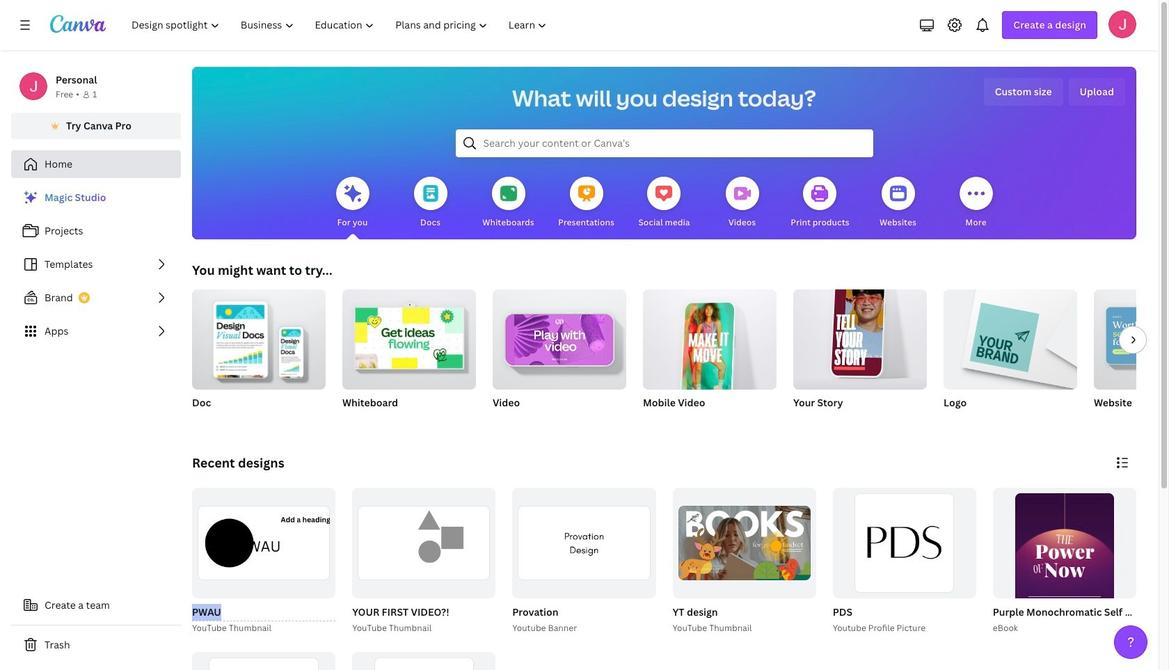 Task type: locate. For each thing, give the bounding box(es) containing it.
None field
[[192, 604, 336, 622]]

group
[[794, 281, 927, 428], [192, 284, 326, 428], [192, 284, 326, 390], [343, 284, 476, 428], [343, 284, 476, 390], [493, 284, 627, 428], [493, 284, 627, 390], [944, 284, 1078, 428], [944, 284, 1078, 390], [643, 290, 777, 428], [643, 290, 777, 398], [1095, 290, 1170, 428], [1095, 290, 1170, 390], [189, 488, 336, 635], [192, 488, 336, 599], [350, 488, 496, 635], [352, 488, 496, 599], [510, 488, 656, 635], [513, 488, 656, 599], [670, 488, 817, 635], [830, 488, 977, 635], [991, 488, 1170, 652], [994, 488, 1137, 652], [192, 652, 336, 671], [352, 652, 496, 671]]

Search search field
[[484, 130, 846, 157]]

None search field
[[456, 130, 874, 157]]

list
[[11, 184, 181, 345]]



Task type: vqa. For each thing, say whether or not it's contained in the screenshot.
Creating
no



Task type: describe. For each thing, give the bounding box(es) containing it.
top level navigation element
[[123, 11, 559, 39]]

james peterson image
[[1109, 10, 1137, 38]]



